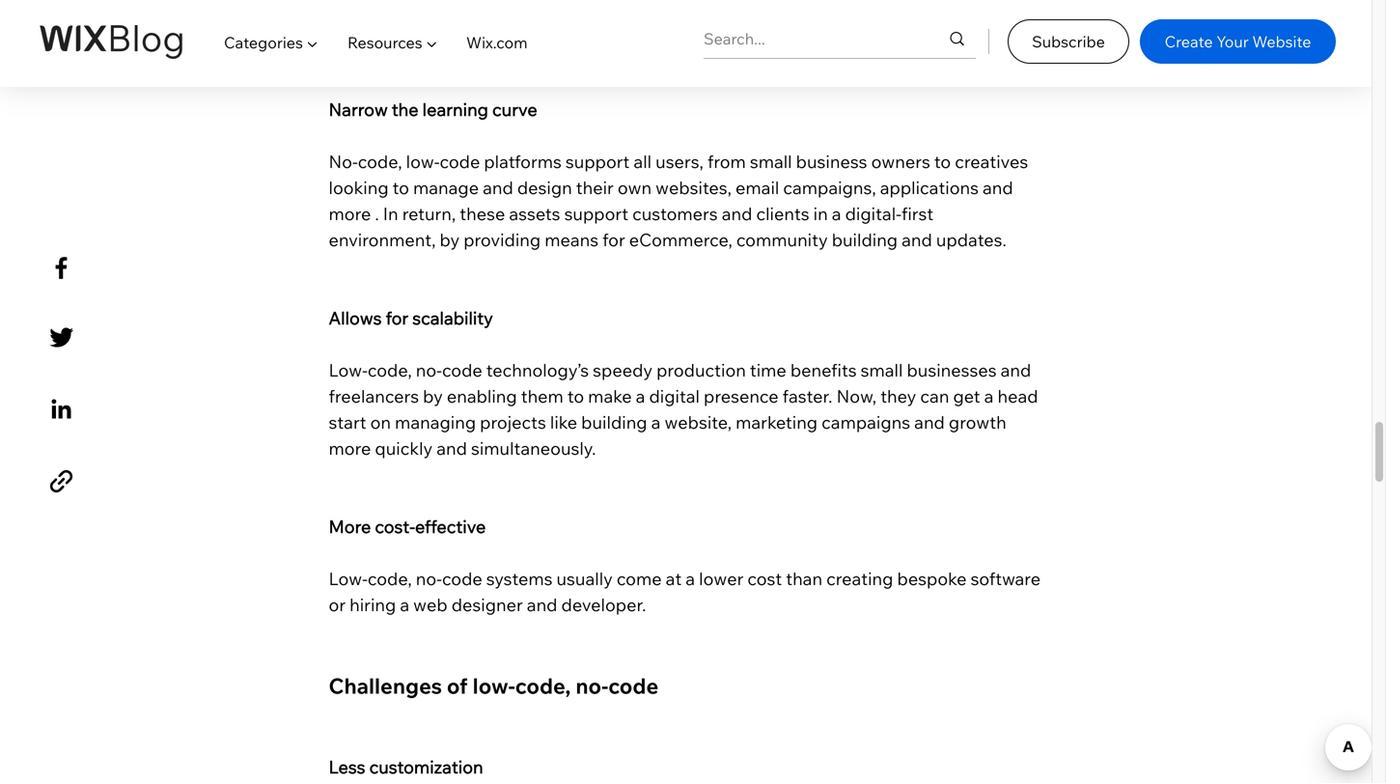 Task type: vqa. For each thing, say whether or not it's contained in the screenshot.
in
yes



Task type: describe. For each thing, give the bounding box(es) containing it.
code, for low-code, no-code technology's speedy production time benefits small businesses and freelancers by enabling them to make a digital presence faster. now, they can get a head start on managing projects like building a website, marketing campaigns and growth more quickly and simultaneously.
[[368, 359, 412, 381]]

curve
[[492, 99, 538, 120]]

ecommerce,
[[629, 229, 733, 251]]

narrow
[[329, 99, 388, 120]]

businesses
[[907, 359, 997, 381]]

Search... search field
[[704, 19, 910, 58]]

website
[[1253, 32, 1312, 51]]

effective
[[415, 516, 486, 537]]

scalability
[[413, 307, 493, 329]]

share article on twitter image
[[44, 321, 78, 355]]

production
[[657, 359, 746, 381]]

building inside low-code, no-code technology's speedy production time benefits small businesses and freelancers by enabling them to make a digital presence faster. now, they can get a head start on managing projects like building a website, marketing campaigns and growth more quickly and simultaneously.
[[581, 411, 648, 433]]

cost-
[[375, 516, 415, 537]]

they
[[881, 385, 917, 407]]

create your website link
[[1140, 19, 1336, 64]]

share article on facebook image
[[44, 251, 78, 285]]

lower
[[699, 568, 744, 590]]

return,
[[402, 203, 456, 225]]

speedy
[[593, 359, 653, 381]]

time
[[750, 359, 787, 381]]

code, for no-code, low-code platforms support all users, from small business owners to creatives looking to manage and design their own websites, email campaigns, applications and more . in return, these assets support customers and clients in a digital-first environment, by providing means for ecommerce, community building and updates.
[[358, 151, 402, 172]]

a right make
[[636, 385, 645, 407]]

2 horizontal spatial to
[[935, 151, 951, 172]]

a inside no-code, low-code platforms support all users, from small business owners to creatives looking to manage and design their own websites, email campaigns, applications and more . in return, these assets support customers and clients in a digital-first environment, by providing means for ecommerce, community building and updates.
[[832, 203, 842, 225]]

than
[[786, 568, 823, 590]]

email
[[736, 177, 780, 198]]

can
[[921, 385, 950, 407]]

or
[[329, 594, 346, 616]]

less customization
[[329, 756, 487, 778]]

low- for code
[[406, 151, 440, 172]]

▼ for resources  ▼
[[426, 33, 438, 52]]

customers
[[633, 203, 718, 225]]

digital-
[[845, 203, 902, 225]]

owners
[[871, 151, 931, 172]]

no- for systems
[[416, 568, 442, 590]]

like
[[550, 411, 578, 433]]

share article on twitter image
[[44, 321, 78, 355]]

head
[[998, 385, 1038, 407]]

start
[[329, 411, 366, 433]]

growth
[[949, 411, 1007, 433]]

quickly
[[375, 437, 433, 459]]

campaigns
[[822, 411, 911, 433]]

usually
[[557, 568, 613, 590]]

by inside no-code, low-code platforms support all users, from small business owners to creatives looking to manage and design their own websites, email campaigns, applications and more . in return, these assets support customers and clients in a digital-first environment, by providing means for ecommerce, community building and updates.
[[440, 229, 460, 251]]

on
[[370, 411, 391, 433]]

website,
[[665, 411, 732, 433]]

code for technology's
[[442, 359, 483, 381]]

low- for low-code, no-code technology's speedy production time benefits small businesses and freelancers by enabling them to make a digital presence faster. now, they can get a head start on managing projects like building a website, marketing campaigns and growth more quickly and simultaneously.
[[329, 359, 368, 381]]

code for systems
[[442, 568, 483, 590]]

marketing
[[736, 411, 818, 433]]

a right at
[[686, 568, 695, 590]]

campaigns,
[[783, 177, 876, 198]]

code for platforms
[[440, 151, 480, 172]]

faster.
[[783, 385, 833, 407]]

first
[[902, 203, 934, 225]]

now,
[[837, 385, 877, 407]]

environment,
[[329, 229, 436, 251]]

in
[[383, 203, 398, 225]]

freelancers
[[329, 385, 419, 407]]

categories ▼
[[224, 33, 318, 52]]

.
[[375, 203, 379, 225]]

0 horizontal spatial to
[[393, 177, 409, 198]]

and down "managing"
[[437, 437, 467, 459]]

platforms
[[484, 151, 562, 172]]

low- for code,
[[473, 673, 515, 699]]

no-code, low-code platforms support all users, from small business owners to creatives looking to manage and design their own websites, email campaigns, applications and more . in return, these assets support customers and clients in a digital-first environment, by providing means for ecommerce, community building and updates.
[[329, 151, 1032, 251]]

0 horizontal spatial for
[[386, 307, 409, 329]]

get
[[953, 385, 981, 407]]

more cost-effective
[[329, 516, 486, 537]]

more inside no-code, low-code platforms support all users, from small business owners to creatives looking to manage and design their own websites, email campaigns, applications and more . in return, these assets support customers and clients in a digital-first environment, by providing means for ecommerce, community building and updates.
[[329, 203, 371, 225]]

allows
[[329, 307, 382, 329]]

hiring
[[350, 594, 396, 616]]

systems
[[486, 568, 553, 590]]

and up these
[[483, 177, 514, 198]]

these
[[460, 203, 505, 225]]

a down digital
[[651, 411, 661, 433]]

more
[[329, 516, 371, 537]]

challenges
[[329, 673, 442, 699]]

customization
[[369, 756, 483, 778]]

code, right of
[[515, 673, 571, 699]]

subscribe
[[1032, 32, 1105, 51]]

resources
[[348, 33, 423, 52]]

come
[[617, 568, 662, 590]]

enabling
[[447, 385, 517, 407]]

websites,
[[656, 177, 732, 198]]

creating
[[827, 568, 894, 590]]

share article on linkedin image
[[44, 392, 78, 426]]

clients
[[756, 203, 810, 225]]

managing
[[395, 411, 476, 433]]

categories
[[224, 33, 303, 52]]



Task type: locate. For each thing, give the bounding box(es) containing it.
0 horizontal spatial small
[[750, 151, 792, 172]]

1 vertical spatial low-
[[473, 673, 515, 699]]

low- up or
[[329, 568, 368, 590]]

more inside low-code, no-code technology's speedy production time benefits small businesses and freelancers by enabling them to make a digital presence faster. now, they can get a head start on managing projects like building a website, marketing campaigns and growth more quickly and simultaneously.
[[329, 437, 371, 459]]

building inside no-code, low-code platforms support all users, from small business owners to creatives looking to manage and design their own websites, email campaigns, applications and more . in return, these assets support customers and clients in a digital-first environment, by providing means for ecommerce, community building and updates.
[[832, 229, 898, 251]]

1 horizontal spatial small
[[861, 359, 903, 381]]

0 vertical spatial to
[[935, 151, 951, 172]]

0 vertical spatial support
[[566, 151, 630, 172]]

1 horizontal spatial building
[[832, 229, 898, 251]]

cost
[[748, 568, 782, 590]]

developer.
[[561, 594, 646, 616]]

1 vertical spatial by
[[423, 385, 443, 407]]

no-
[[416, 359, 442, 381], [416, 568, 442, 590], [576, 673, 609, 699]]

1 vertical spatial for
[[386, 307, 409, 329]]

a right the in
[[832, 203, 842, 225]]

from
[[708, 151, 746, 172]]

low- inside no-code, low-code platforms support all users, from small business owners to creatives looking to manage and design their own websites, email campaigns, applications and more . in return, these assets support customers and clients in a digital-first environment, by providing means for ecommerce, community building and updates.
[[406, 151, 440, 172]]

design
[[517, 177, 572, 198]]

a right get
[[985, 385, 994, 407]]

to up the in
[[393, 177, 409, 198]]

and down first
[[902, 229, 933, 251]]

1 vertical spatial to
[[393, 177, 409, 198]]

1 low- from the top
[[329, 359, 368, 381]]

learning
[[423, 99, 489, 120]]

code inside no-code, low-code platforms support all users, from small business owners to creatives looking to manage and design their own websites, email campaigns, applications and more . in return, these assets support customers and clients in a digital-first environment, by providing means for ecommerce, community building and updates.
[[440, 151, 480, 172]]

low- inside low-code, no-code technology's speedy production time benefits small businesses and freelancers by enabling them to make a digital presence faster. now, they can get a head start on managing projects like building a website, marketing campaigns and growth more quickly and simultaneously.
[[329, 359, 368, 381]]

them
[[521, 385, 564, 407]]

for inside no-code, low-code platforms support all users, from small business owners to creatives looking to manage and design their own websites, email campaigns, applications and more . in return, these assets support customers and clients in a digital-first environment, by providing means for ecommerce, community building and updates.
[[603, 229, 625, 251]]

1 horizontal spatial low-
[[473, 673, 515, 699]]

and down email
[[722, 203, 753, 225]]

1 vertical spatial no-
[[416, 568, 442, 590]]

1 horizontal spatial for
[[603, 229, 625, 251]]

at
[[666, 568, 682, 590]]

low- right of
[[473, 673, 515, 699]]

wix.com
[[466, 33, 528, 52]]

small up they
[[861, 359, 903, 381]]

the
[[392, 99, 419, 120]]

support down the 'their'
[[564, 203, 629, 225]]

2 more from the top
[[329, 437, 371, 459]]

▼ right categories
[[307, 33, 318, 52]]

code inside low-code, no-code systems usually come at a lower cost than creating bespoke software or hiring a web designer and developer.
[[442, 568, 483, 590]]

1 vertical spatial support
[[564, 203, 629, 225]]

for
[[603, 229, 625, 251], [386, 307, 409, 329]]

all
[[634, 151, 652, 172]]

projects
[[480, 411, 546, 433]]

1 ▼ from the left
[[307, 33, 318, 52]]

2 low- from the top
[[329, 568, 368, 590]]

0 vertical spatial building
[[832, 229, 898, 251]]

no- up "managing"
[[416, 359, 442, 381]]

low- up the freelancers
[[329, 359, 368, 381]]

0 horizontal spatial building
[[581, 411, 648, 433]]

1 vertical spatial small
[[861, 359, 903, 381]]

1 vertical spatial low-
[[329, 568, 368, 590]]

no- inside low-code, no-code technology's speedy production time benefits small businesses and freelancers by enabling them to make a digital presence faster. now, they can get a head start on managing projects like building a website, marketing campaigns and growth more quickly and simultaneously.
[[416, 359, 442, 381]]

code, up looking
[[358, 151, 402, 172]]

0 horizontal spatial low-
[[406, 151, 440, 172]]

2 vertical spatial to
[[568, 385, 584, 407]]

copy link of the article image
[[44, 465, 78, 498], [44, 465, 78, 498]]

resources  ▼
[[348, 33, 438, 52]]

and inside low-code, no-code systems usually come at a lower cost than creating bespoke software or hiring a web designer and developer.
[[527, 594, 558, 616]]

and up head at the right
[[1001, 359, 1032, 381]]

software
[[971, 568, 1041, 590]]

low- up manage
[[406, 151, 440, 172]]

2 ▼ from the left
[[426, 33, 438, 52]]

code up manage
[[440, 151, 480, 172]]

wix.com link
[[452, 15, 543, 70]]

no- up web on the left bottom of the page
[[416, 568, 442, 590]]

to inside low-code, no-code technology's speedy production time benefits small businesses and freelancers by enabling them to make a digital presence faster. now, they can get a head start on managing projects like building a website, marketing campaigns and growth more quickly and simultaneously.
[[568, 385, 584, 407]]

1 more from the top
[[329, 203, 371, 225]]

0 horizontal spatial ▼
[[307, 33, 318, 52]]

in
[[814, 203, 828, 225]]

2 vertical spatial no-
[[576, 673, 609, 699]]

own
[[618, 177, 652, 198]]

no- inside low-code, no-code systems usually come at a lower cost than creating bespoke software or hiring a web designer and developer.
[[416, 568, 442, 590]]

by
[[440, 229, 460, 251], [423, 385, 443, 407]]

benefits
[[791, 359, 857, 381]]

community
[[737, 229, 828, 251]]

small up email
[[750, 151, 792, 172]]

by down return,
[[440, 229, 460, 251]]

more down the start
[[329, 437, 371, 459]]

allows for scalability
[[329, 307, 493, 329]]

creatives
[[955, 151, 1029, 172]]

1 vertical spatial more
[[329, 437, 371, 459]]

low-code, no-code systems usually come at a lower cost than creating bespoke software or hiring a web designer and developer.
[[329, 568, 1045, 616]]

1 horizontal spatial ▼
[[426, 33, 438, 52]]

code, inside low-code, no-code systems usually come at a lower cost than creating bespoke software or hiring a web designer and developer.
[[368, 568, 412, 590]]

0 vertical spatial small
[[750, 151, 792, 172]]

narrow the learning curve
[[329, 99, 541, 120]]

create your website
[[1165, 32, 1312, 51]]

code,
[[358, 151, 402, 172], [368, 359, 412, 381], [368, 568, 412, 590], [515, 673, 571, 699]]

0 vertical spatial no-
[[416, 359, 442, 381]]

manage
[[413, 177, 479, 198]]

support
[[566, 151, 630, 172], [564, 203, 629, 225]]

your
[[1217, 32, 1249, 51]]

simultaneously.
[[471, 437, 596, 459]]

create
[[1165, 32, 1213, 51]]

small for now,
[[861, 359, 903, 381]]

code up enabling
[[442, 359, 483, 381]]

small inside no-code, low-code platforms support all users, from small business owners to creatives looking to manage and design their own websites, email campaigns, applications and more . in return, these assets support customers and clients in a digital-first environment, by providing means for ecommerce, community building and updates.
[[750, 151, 792, 172]]

for right the means
[[603, 229, 625, 251]]

for right allows
[[386, 307, 409, 329]]

digital
[[649, 385, 700, 407]]

means
[[545, 229, 599, 251]]

make
[[588, 385, 632, 407]]

code inside low-code, no-code technology's speedy production time benefits small businesses and freelancers by enabling them to make a digital presence faster. now, they can get a head start on managing projects like building a website, marketing campaigns and growth more quickly and simultaneously.
[[442, 359, 483, 381]]

a left web on the left bottom of the page
[[400, 594, 410, 616]]

presence
[[704, 385, 779, 407]]

and down creatives
[[983, 177, 1014, 198]]

▼ right resources
[[426, 33, 438, 52]]

code down developer.
[[609, 673, 659, 699]]

no- for technology's
[[416, 359, 442, 381]]

share article on linkedin image
[[44, 392, 78, 426]]

code, up hiring
[[368, 568, 412, 590]]

0 vertical spatial low-
[[406, 151, 440, 172]]

by up "managing"
[[423, 385, 443, 407]]

no- down developer.
[[576, 673, 609, 699]]

1 horizontal spatial to
[[568, 385, 584, 407]]

support up the 'their'
[[566, 151, 630, 172]]

a
[[832, 203, 842, 225], [636, 385, 645, 407], [985, 385, 994, 407], [651, 411, 661, 433], [686, 568, 695, 590], [400, 594, 410, 616]]

and down can
[[915, 411, 945, 433]]

low- for low-code, no-code systems usually come at a lower cost than creating bespoke software or hiring a web designer and developer.
[[329, 568, 368, 590]]

0 vertical spatial more
[[329, 203, 371, 225]]

0 vertical spatial by
[[440, 229, 460, 251]]

code
[[440, 151, 480, 172], [442, 359, 483, 381], [442, 568, 483, 590], [609, 673, 659, 699]]

low-
[[406, 151, 440, 172], [473, 673, 515, 699]]

of
[[447, 673, 468, 699]]

subscribe link
[[1008, 19, 1130, 64]]

providing
[[464, 229, 541, 251]]

low-code, no-code technology's speedy production time benefits small businesses and freelancers by enabling them to make a digital presence faster. now, they can get a head start on managing projects like building a website, marketing campaigns and growth more quickly and simultaneously.
[[329, 359, 1042, 459]]

0 vertical spatial for
[[603, 229, 625, 251]]

no-
[[329, 151, 358, 172]]

small
[[750, 151, 792, 172], [861, 359, 903, 381]]

and down "systems"
[[527, 594, 558, 616]]

assets
[[509, 203, 561, 225]]

code up designer
[[442, 568, 483, 590]]

small inside low-code, no-code technology's speedy production time benefits small businesses and freelancers by enabling them to make a digital presence faster. now, they can get a head start on managing projects like building a website, marketing campaigns and growth more quickly and simultaneously.
[[861, 359, 903, 381]]

building down make
[[581, 411, 648, 433]]

share article on facebook image
[[44, 251, 78, 285]]

looking
[[329, 177, 389, 198]]

▼ for categories ▼
[[307, 33, 318, 52]]

small for email
[[750, 151, 792, 172]]

web
[[413, 594, 448, 616]]

by inside low-code, no-code technology's speedy production time benefits small businesses and freelancers by enabling them to make a digital presence faster. now, they can get a head start on managing projects like building a website, marketing campaigns and growth more quickly and simultaneously.
[[423, 385, 443, 407]]

0 vertical spatial low-
[[329, 359, 368, 381]]

code, inside no-code, low-code platforms support all users, from small business owners to creatives looking to manage and design their own websites, email campaigns, applications and more . in return, these assets support customers and clients in a digital-first environment, by providing means for ecommerce, community building and updates.
[[358, 151, 402, 172]]

code, inside low-code, no-code technology's speedy production time benefits small businesses and freelancers by enabling them to make a digital presence faster. now, they can get a head start on managing projects like building a website, marketing campaigns and growth more quickly and simultaneously.
[[368, 359, 412, 381]]

building down digital-
[[832, 229, 898, 251]]

code, up the freelancers
[[368, 359, 412, 381]]

to up like
[[568, 385, 584, 407]]

designer
[[452, 594, 523, 616]]

their
[[576, 177, 614, 198]]

technology's
[[486, 359, 589, 381]]

None search field
[[704, 19, 976, 58]]

and
[[483, 177, 514, 198], [983, 177, 1014, 198], [722, 203, 753, 225], [902, 229, 933, 251], [1001, 359, 1032, 381], [915, 411, 945, 433], [437, 437, 467, 459], [527, 594, 558, 616]]

code, for low-code, no-code systems usually come at a lower cost than creating bespoke software or hiring a web designer and developer.
[[368, 568, 412, 590]]

less
[[329, 756, 366, 778]]

low- inside low-code, no-code systems usually come at a lower cost than creating bespoke software or hiring a web designer and developer.
[[329, 568, 368, 590]]

to up applications
[[935, 151, 951, 172]]

applications
[[880, 177, 979, 198]]

more left . at the left top of page
[[329, 203, 371, 225]]

users,
[[656, 151, 704, 172]]

building
[[832, 229, 898, 251], [581, 411, 648, 433]]

updates.
[[936, 229, 1007, 251]]

challenges of low-code, no-code
[[329, 673, 664, 699]]

more
[[329, 203, 371, 225], [329, 437, 371, 459]]

1 vertical spatial building
[[581, 411, 648, 433]]



